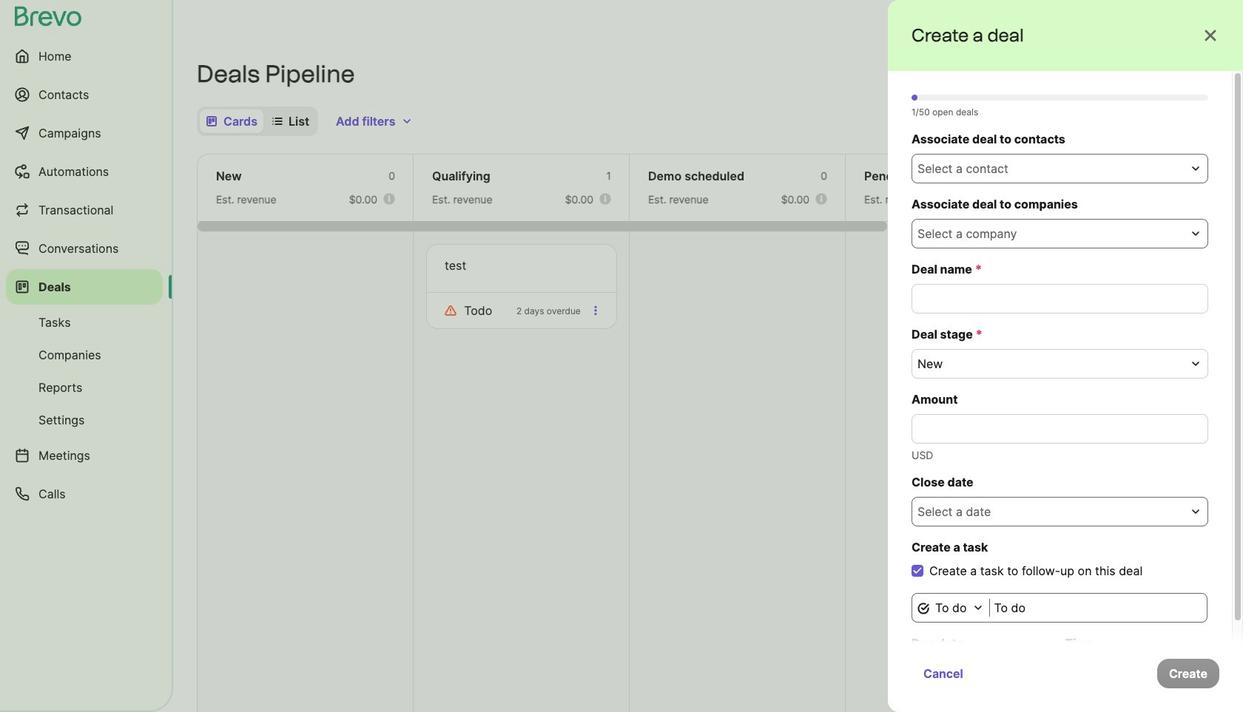 Task type: vqa. For each thing, say whether or not it's contained in the screenshot.
text box
yes



Task type: locate. For each thing, give the bounding box(es) containing it.
none text field inside create a deal dialog
[[912, 284, 1209, 314]]

create a deal dialog
[[888, 0, 1243, 713]]

None text field
[[912, 414, 1209, 444], [989, 594, 1208, 623], [912, 414, 1209, 444], [989, 594, 1208, 623]]

Name search field
[[1086, 107, 1220, 136]]

progress bar
[[943, 65, 1009, 68]]

None text field
[[912, 284, 1209, 314]]



